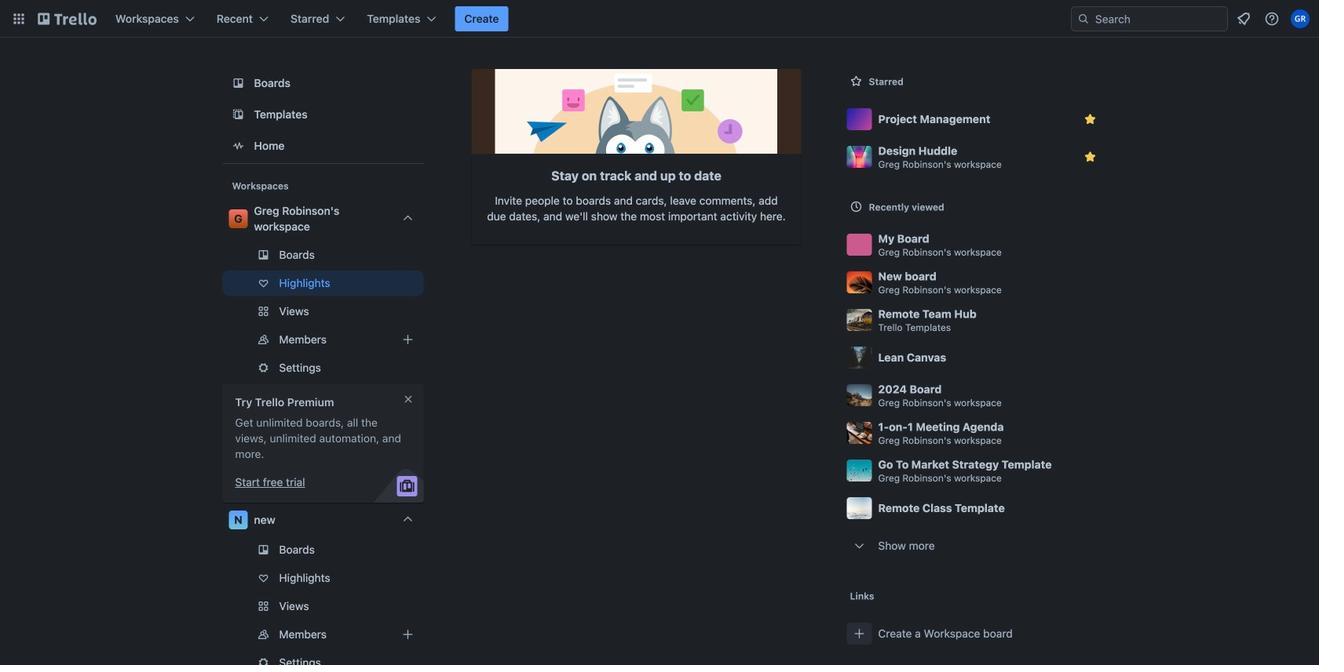 Task type: locate. For each thing, give the bounding box(es) containing it.
search image
[[1077, 13, 1090, 25]]

0 notifications image
[[1234, 9, 1253, 28]]

click to unstar design huddle . it will be removed from your starred list. image
[[1082, 149, 1098, 165]]

add image
[[399, 331, 417, 349]]

template board image
[[229, 105, 248, 124]]



Task type: describe. For each thing, give the bounding box(es) containing it.
home image
[[229, 137, 248, 155]]

add image
[[399, 626, 417, 645]]

Search field
[[1090, 8, 1227, 30]]

board image
[[229, 74, 248, 93]]

primary element
[[0, 0, 1319, 38]]

click to unstar project management. it will be removed from your starred list. image
[[1082, 112, 1098, 127]]

open information menu image
[[1264, 11, 1280, 27]]

greg robinson (gregrobinson96) image
[[1291, 9, 1310, 28]]

back to home image
[[38, 6, 97, 31]]



Task type: vqa. For each thing, say whether or not it's contained in the screenshot.
Search "FIELD"
yes



